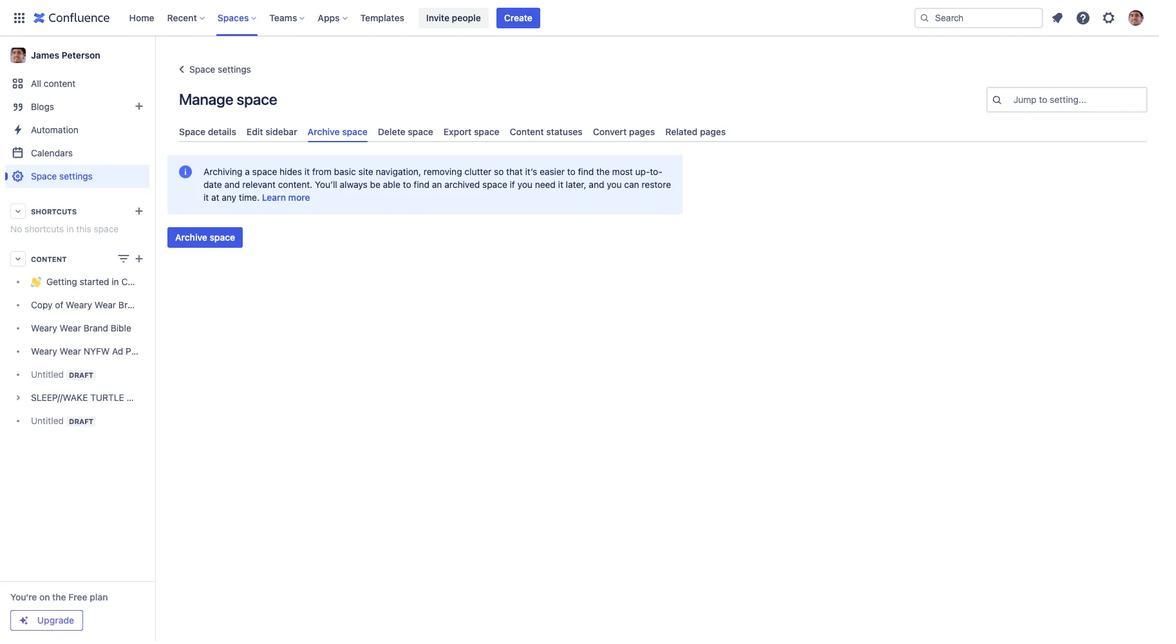 Task type: locate. For each thing, give the bounding box(es) containing it.
settings inside space element
[[59, 171, 93, 182]]

and right later,
[[589, 179, 604, 190]]

the left most
[[596, 166, 610, 177]]

home
[[129, 12, 154, 23]]

0 vertical spatial bible
[[146, 300, 166, 311]]

space up manage
[[189, 64, 215, 75]]

this
[[76, 224, 91, 234]]

0 horizontal spatial it
[[204, 192, 209, 203]]

search image
[[920, 13, 930, 23]]

0 vertical spatial wear
[[95, 300, 116, 311]]

0 horizontal spatial space settings
[[31, 171, 93, 182]]

and
[[224, 179, 240, 190], [589, 179, 604, 190]]

help icon image
[[1076, 10, 1091, 25]]

0 vertical spatial archive
[[308, 126, 340, 137]]

1 vertical spatial untitled
[[31, 415, 64, 426]]

you
[[518, 179, 533, 190], [607, 179, 622, 190]]

tree containing getting started in confluence
[[5, 271, 169, 433]]

weary wear brand bible link
[[5, 317, 149, 340]]

setting...
[[1050, 94, 1087, 105]]

archive inside tab list
[[308, 126, 340, 137]]

archive down date
[[175, 232, 207, 243]]

0 horizontal spatial the
[[52, 592, 66, 603]]

1 vertical spatial it
[[558, 179, 564, 190]]

plan
[[90, 592, 108, 603]]

0 horizontal spatial archive space
[[175, 232, 235, 243]]

space down calendars
[[31, 171, 57, 182]]

0 vertical spatial untitled
[[31, 369, 64, 380]]

weary wear brand bible
[[31, 323, 131, 334]]

2 vertical spatial space
[[31, 171, 57, 182]]

banner
[[0, 0, 1159, 36]]

apps
[[318, 12, 340, 23]]

you'll
[[315, 179, 337, 190]]

1 horizontal spatial archive
[[308, 126, 340, 137]]

space details
[[179, 126, 236, 137]]

automation
[[31, 124, 79, 135]]

appswitcher icon image
[[12, 10, 27, 25]]

brand down confluence
[[118, 300, 143, 311]]

1 horizontal spatial pages
[[700, 126, 726, 137]]

shortcuts
[[25, 224, 64, 234]]

it left 'from'
[[305, 166, 310, 177]]

confluence image
[[33, 10, 110, 25], [33, 10, 110, 25]]

in inside tree
[[112, 277, 119, 288]]

getting
[[46, 277, 77, 288]]

2 untitled draft from the top
[[31, 415, 93, 426]]

space details link
[[174, 121, 241, 142]]

on
[[39, 592, 50, 603]]

all content link
[[5, 72, 149, 95]]

space settings up the manage space
[[189, 64, 251, 75]]

collapse sidebar image
[[140, 43, 169, 68]]

1 vertical spatial draft
[[69, 417, 93, 426]]

it left later,
[[558, 179, 564, 190]]

settings down calendars link
[[59, 171, 93, 182]]

copy
[[31, 300, 53, 311]]

0 vertical spatial the
[[596, 166, 610, 177]]

archive up 'from'
[[308, 126, 340, 137]]

untitled
[[31, 369, 64, 380], [31, 415, 64, 426]]

space
[[237, 90, 277, 108], [342, 126, 368, 137], [408, 126, 433, 137], [474, 126, 500, 137], [252, 166, 277, 177], [483, 179, 507, 190], [94, 224, 119, 234], [210, 232, 235, 243]]

to right the jump
[[1039, 94, 1048, 105]]

1 vertical spatial settings
[[59, 171, 93, 182]]

0 horizontal spatial and
[[224, 179, 240, 190]]

space inside button
[[210, 232, 235, 243]]

content
[[510, 126, 544, 137], [31, 255, 67, 263]]

1 horizontal spatial space settings
[[189, 64, 251, 75]]

to right able
[[403, 179, 411, 190]]

site
[[359, 166, 373, 177]]

the
[[596, 166, 610, 177], [52, 592, 66, 603]]

weary down copy
[[31, 323, 57, 334]]

space element
[[0, 36, 169, 642]]

find left the an
[[414, 179, 430, 190]]

1 vertical spatial bible
[[111, 323, 131, 334]]

space left details
[[179, 126, 206, 137]]

wear down the weary wear brand bible link on the left
[[60, 346, 81, 357]]

0 horizontal spatial pages
[[629, 126, 655, 137]]

1 vertical spatial wear
[[60, 323, 81, 334]]

pages right related
[[700, 126, 726, 137]]

statuses
[[546, 126, 583, 137]]

copy of weary wear brand bible
[[31, 300, 166, 311]]

0 horizontal spatial in
[[66, 224, 74, 234]]

content.
[[278, 179, 313, 190]]

need
[[535, 179, 556, 190]]

find up later,
[[578, 166, 594, 177]]

no shortcuts in this space
[[10, 224, 119, 234]]

archive space button
[[167, 227, 243, 248]]

content left statuses on the top
[[510, 126, 544, 137]]

1 vertical spatial content
[[31, 255, 67, 263]]

1 horizontal spatial to
[[567, 166, 576, 177]]

0 vertical spatial space settings
[[189, 64, 251, 75]]

tree
[[5, 271, 169, 433]]

1 vertical spatial brand
[[84, 323, 108, 334]]

archive space down at
[[175, 232, 235, 243]]

1 pages from the left
[[629, 126, 655, 137]]

related
[[666, 126, 698, 137]]

1 horizontal spatial archive space
[[308, 126, 368, 137]]

0 vertical spatial settings
[[218, 64, 251, 75]]

1 untitled draft from the top
[[31, 369, 93, 380]]

to up later,
[[567, 166, 576, 177]]

0 vertical spatial to
[[1039, 94, 1048, 105]]

tree inside space element
[[5, 271, 169, 433]]

to
[[1039, 94, 1048, 105], [567, 166, 576, 177], [403, 179, 411, 190]]

in left this
[[66, 224, 74, 234]]

0 horizontal spatial you
[[518, 179, 533, 190]]

space right delete
[[408, 126, 433, 137]]

blogs link
[[5, 95, 149, 119]]

can
[[624, 179, 639, 190]]

content inside tab list
[[510, 126, 544, 137]]

any
[[222, 192, 236, 203]]

brand up the nyfw
[[84, 323, 108, 334]]

untitled draft
[[31, 369, 93, 380], [31, 415, 93, 426]]

1 horizontal spatial bible
[[146, 300, 166, 311]]

wear up weary wear nyfw ad push link
[[60, 323, 81, 334]]

calendars
[[31, 148, 73, 158]]

1 vertical spatial to
[[567, 166, 576, 177]]

bible
[[146, 300, 166, 311], [111, 323, 131, 334]]

premium image
[[19, 616, 29, 626]]

settings icon image
[[1101, 10, 1117, 25]]

all
[[31, 78, 41, 89]]

2 pages from the left
[[700, 126, 726, 137]]

1 vertical spatial the
[[52, 592, 66, 603]]

james peterson link
[[5, 43, 149, 68]]

space right export
[[474, 126, 500, 137]]

1 horizontal spatial content
[[510, 126, 544, 137]]

0 horizontal spatial space settings link
[[5, 165, 149, 188]]

export space
[[444, 126, 500, 137]]

you down most
[[607, 179, 622, 190]]

archiving
[[204, 166, 243, 177]]

1 vertical spatial in
[[112, 277, 119, 288]]

pages
[[629, 126, 655, 137], [700, 126, 726, 137]]

1 vertical spatial untitled draft
[[31, 415, 93, 426]]

weary wear nyfw ad push
[[31, 346, 146, 357]]

archive
[[308, 126, 340, 137], [175, 232, 207, 243]]

the right on on the bottom of the page
[[52, 592, 66, 603]]

1 horizontal spatial and
[[589, 179, 604, 190]]

0 horizontal spatial content
[[31, 255, 67, 263]]

basic
[[334, 166, 356, 177]]

weary for brand
[[31, 323, 57, 334]]

1 horizontal spatial brand
[[118, 300, 143, 311]]

weary
[[66, 300, 92, 311], [31, 323, 57, 334], [31, 346, 57, 357]]

space settings link up manage
[[174, 62, 251, 77]]

space settings down calendars
[[31, 171, 93, 182]]

0 horizontal spatial archive
[[175, 232, 207, 243]]

0 horizontal spatial settings
[[59, 171, 93, 182]]

0 vertical spatial weary
[[66, 300, 92, 311]]

an
[[432, 179, 442, 190]]

0 vertical spatial find
[[578, 166, 594, 177]]

shortcuts button
[[5, 200, 149, 223]]

it's
[[525, 166, 537, 177]]

0 horizontal spatial find
[[414, 179, 430, 190]]

you right if at the left top of page
[[518, 179, 533, 190]]

from
[[312, 166, 332, 177]]

a
[[245, 166, 250, 177]]

up-
[[636, 166, 650, 177]]

manage space
[[179, 90, 277, 108]]

1 vertical spatial archive
[[175, 232, 207, 243]]

edit sidebar
[[247, 126, 297, 137]]

always
[[340, 179, 368, 190]]

1 vertical spatial space settings link
[[5, 165, 149, 188]]

archive space
[[308, 126, 368, 137], [175, 232, 235, 243]]

archive space up basic in the top of the page
[[308, 126, 368, 137]]

sidebar
[[266, 126, 297, 137]]

1 horizontal spatial settings
[[218, 64, 251, 75]]

navigation,
[[376, 166, 421, 177]]

0 vertical spatial in
[[66, 224, 74, 234]]

shortcuts
[[31, 207, 77, 215]]

ad
[[112, 346, 123, 357]]

1 vertical spatial archive space
[[175, 232, 235, 243]]

1 horizontal spatial you
[[607, 179, 622, 190]]

you're
[[10, 592, 37, 603]]

if
[[510, 179, 515, 190]]

edit sidebar link
[[241, 121, 303, 142]]

export
[[444, 126, 472, 137]]

weary down the weary wear brand bible link on the left
[[31, 346, 57, 357]]

1 vertical spatial weary
[[31, 323, 57, 334]]

content up getting
[[31, 255, 67, 263]]

tab list
[[174, 121, 1153, 142]]

in right started
[[112, 277, 119, 288]]

1 horizontal spatial the
[[596, 166, 610, 177]]

teams
[[269, 12, 297, 23]]

bible up ad
[[111, 323, 131, 334]]

able
[[383, 179, 401, 190]]

2 vertical spatial weary
[[31, 346, 57, 357]]

1 horizontal spatial space settings link
[[174, 62, 251, 77]]

2 vertical spatial it
[[204, 192, 209, 203]]

edit
[[247, 126, 263, 137]]

1 horizontal spatial it
[[305, 166, 310, 177]]

relevant
[[242, 179, 276, 190]]

1 draft from the top
[[69, 371, 93, 379]]

1 vertical spatial space settings
[[31, 171, 93, 182]]

and up any
[[224, 179, 240, 190]]

weary for nyfw
[[31, 346, 57, 357]]

pages for convert pages
[[629, 126, 655, 137]]

0 vertical spatial space settings link
[[174, 62, 251, 77]]

1 horizontal spatial in
[[112, 277, 119, 288]]

jump to setting...
[[1014, 94, 1087, 105]]

0 vertical spatial untitled draft
[[31, 369, 93, 380]]

2 and from the left
[[589, 179, 604, 190]]

0 vertical spatial brand
[[118, 300, 143, 311]]

all content
[[31, 78, 76, 89]]

content for content statuses
[[510, 126, 544, 137]]

details
[[208, 126, 236, 137]]

2 vertical spatial wear
[[60, 346, 81, 357]]

2 vertical spatial to
[[403, 179, 411, 190]]

space settings link down calendars
[[5, 165, 149, 188]]

pages right the convert
[[629, 126, 655, 137]]

bible down confluence
[[146, 300, 166, 311]]

content inside dropdown button
[[31, 255, 67, 263]]

2 horizontal spatial to
[[1039, 94, 1048, 105]]

0 vertical spatial draft
[[69, 371, 93, 379]]

0 vertical spatial content
[[510, 126, 544, 137]]

wear down getting started in confluence
[[95, 300, 116, 311]]

weary right of
[[66, 300, 92, 311]]

jump
[[1014, 94, 1037, 105]]

settings
[[218, 64, 251, 75], [59, 171, 93, 182]]

change view image
[[116, 251, 131, 267]]

space up edit
[[237, 90, 277, 108]]

content for content
[[31, 255, 67, 263]]

0 vertical spatial it
[[305, 166, 310, 177]]

space down any
[[210, 232, 235, 243]]

it
[[305, 166, 310, 177], [558, 179, 564, 190], [204, 192, 209, 203]]

it left at
[[204, 192, 209, 203]]

space
[[189, 64, 215, 75], [179, 126, 206, 137], [31, 171, 57, 182]]

settings up the manage space
[[218, 64, 251, 75]]

archive space inside button
[[175, 232, 235, 243]]



Task type: vqa. For each thing, say whether or not it's contained in the screenshot.
left list
no



Task type: describe. For each thing, give the bounding box(es) containing it.
1 horizontal spatial find
[[578, 166, 594, 177]]

getting started in confluence link
[[5, 271, 169, 294]]

be
[[370, 179, 381, 190]]

notification icon image
[[1050, 10, 1065, 25]]

that
[[506, 166, 523, 177]]

recent
[[167, 12, 197, 23]]

archive inside button
[[175, 232, 207, 243]]

0 horizontal spatial brand
[[84, 323, 108, 334]]

removing
[[424, 166, 462, 177]]

1 you from the left
[[518, 179, 533, 190]]

create link
[[496, 7, 540, 28]]

recent button
[[163, 7, 210, 28]]

Search field
[[915, 7, 1043, 28]]

delete space link
[[373, 121, 439, 142]]

2 untitled from the top
[[31, 415, 64, 426]]

james
[[31, 50, 59, 61]]

at
[[211, 192, 219, 203]]

banner containing home
[[0, 0, 1159, 36]]

time.
[[239, 192, 260, 203]]

space settings inside space element
[[31, 171, 93, 182]]

to-
[[650, 166, 663, 177]]

of
[[55, 300, 63, 311]]

delete
[[378, 126, 406, 137]]

copy of weary wear brand bible link
[[5, 294, 166, 317]]

convert pages
[[593, 126, 655, 137]]

clutter
[[465, 166, 492, 177]]

archived
[[445, 179, 480, 190]]

in for shortcuts
[[66, 224, 74, 234]]

1 untitled from the top
[[31, 369, 64, 380]]

1 vertical spatial find
[[414, 179, 430, 190]]

delete space
[[378, 126, 433, 137]]

restore
[[642, 179, 671, 190]]

invite
[[426, 12, 450, 23]]

0 horizontal spatial bible
[[111, 323, 131, 334]]

pages for related pages
[[700, 126, 726, 137]]

spaces button
[[214, 7, 262, 28]]

easier
[[540, 166, 565, 177]]

archiving a space hides it from basic site navigation, removing clutter so that it's easier to find the most up-to- date and relevant content. you'll always be able to find an archived space if you need it later, and you can restore it at any time.
[[204, 166, 671, 203]]

teams button
[[266, 7, 310, 28]]

2 you from the left
[[607, 179, 622, 190]]

2 draft from the top
[[69, 417, 93, 426]]

1 and from the left
[[224, 179, 240, 190]]

content button
[[5, 247, 149, 271]]

more
[[288, 192, 310, 203]]

your profile and preferences image
[[1129, 10, 1144, 25]]

2 horizontal spatial it
[[558, 179, 564, 190]]

space left delete
[[342, 126, 368, 137]]

global element
[[8, 0, 912, 36]]

space up relevant
[[252, 166, 277, 177]]

weary wear nyfw ad push link
[[5, 340, 149, 363]]

later,
[[566, 179, 587, 190]]

export space link
[[439, 121, 505, 142]]

convert pages link
[[588, 121, 660, 142]]

content statuses link
[[505, 121, 588, 142]]

wear for brand
[[60, 323, 81, 334]]

related pages link
[[660, 121, 731, 142]]

0 vertical spatial archive space
[[308, 126, 368, 137]]

content statuses
[[510, 126, 583, 137]]

archive space link
[[303, 121, 373, 142]]

blogs
[[31, 101, 54, 112]]

started
[[80, 277, 109, 288]]

create a page image
[[131, 251, 147, 267]]

most
[[612, 166, 633, 177]]

space right this
[[94, 224, 119, 234]]

the inside the archiving a space hides it from basic site navigation, removing clutter so that it's easier to find the most up-to- date and relevant content. you'll always be able to find an archived space if you need it later, and you can restore it at any time.
[[596, 166, 610, 177]]

1 vertical spatial space
[[179, 126, 206, 137]]

automation link
[[5, 119, 149, 142]]

people
[[452, 12, 481, 23]]

0 vertical spatial space
[[189, 64, 215, 75]]

manage
[[179, 90, 233, 108]]

apps button
[[314, 7, 353, 28]]

you're on the free plan
[[10, 592, 108, 603]]

the inside space element
[[52, 592, 66, 603]]

Search settings text field
[[1014, 93, 1016, 106]]

tab list containing space details
[[174, 121, 1153, 142]]

upgrade
[[37, 615, 74, 626]]

peterson
[[62, 50, 100, 61]]

space down so
[[483, 179, 507, 190]]

create a blog image
[[131, 99, 147, 114]]

spaces
[[218, 12, 249, 23]]

invite people button
[[419, 7, 489, 28]]

wear for nyfw
[[60, 346, 81, 357]]

templates link
[[357, 7, 408, 28]]

in for started
[[112, 277, 119, 288]]

no
[[10, 224, 22, 234]]

content
[[44, 78, 76, 89]]

0 horizontal spatial to
[[403, 179, 411, 190]]

templates
[[360, 12, 404, 23]]

learn more button
[[262, 191, 310, 204]]

calendars link
[[5, 142, 149, 165]]

add shortcut image
[[131, 204, 147, 219]]

hides
[[280, 166, 302, 177]]

date
[[204, 179, 222, 190]]

convert
[[593, 126, 627, 137]]

home link
[[125, 7, 158, 28]]

create
[[504, 12, 533, 23]]

upgrade button
[[11, 611, 82, 631]]

nyfw
[[84, 346, 110, 357]]

learn
[[262, 192, 286, 203]]



